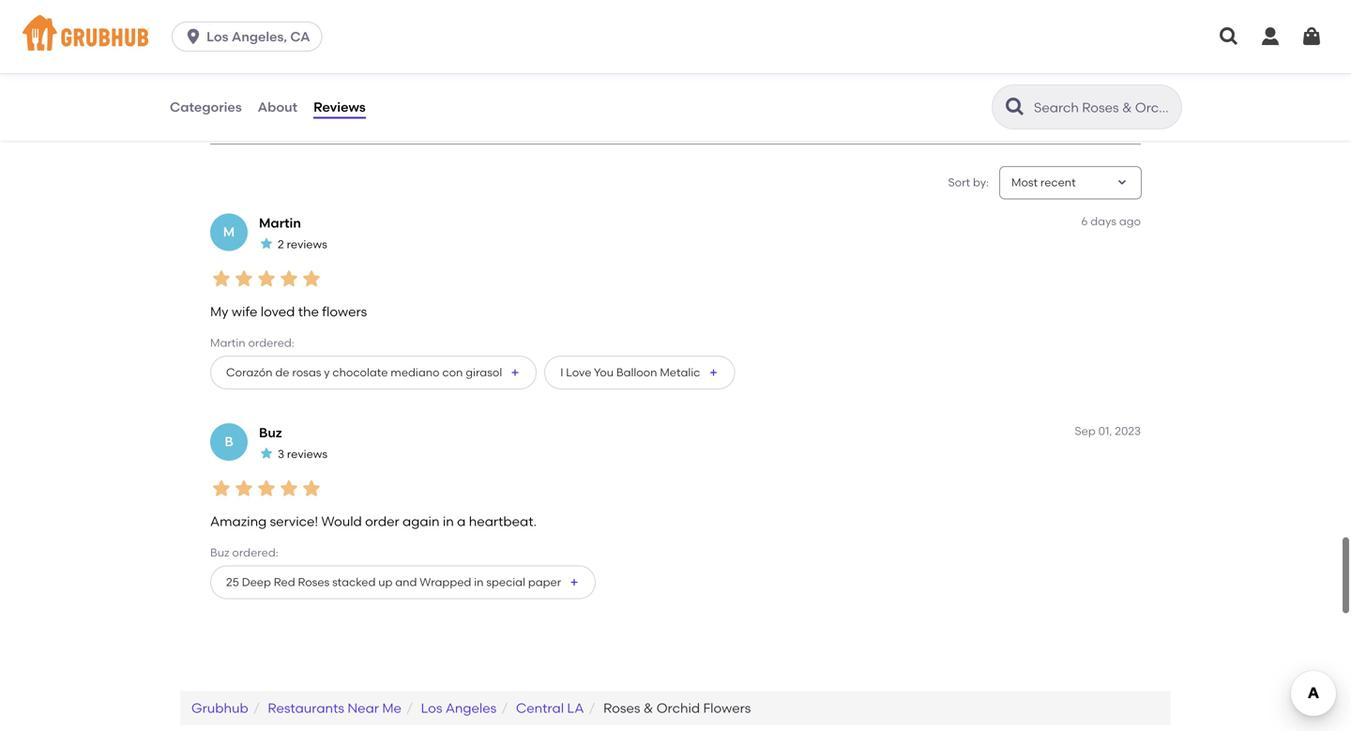 Task type: vqa. For each thing, say whether or not it's contained in the screenshot.
My Wife Loved The Flowers on the top of page
yes



Task type: locate. For each thing, give the bounding box(es) containing it.
0 horizontal spatial los
[[207, 29, 229, 45]]

6
[[1082, 214, 1088, 228]]

svg image right svg image
[[1301, 25, 1323, 48]]

100 correct order
[[399, 62, 441, 115]]

Search Roses & Orchid Flowers search field
[[1032, 99, 1176, 116]]

about
[[258, 99, 298, 115]]

1 vertical spatial order
[[365, 514, 400, 530]]

food
[[255, 82, 280, 96]]

order left again
[[365, 514, 400, 530]]

0 horizontal spatial roses
[[298, 575, 330, 589]]

again
[[403, 514, 440, 530]]

25
[[226, 575, 239, 589]]

los angeles link
[[421, 700, 497, 716]]

order down correct
[[399, 101, 429, 115]]

plus icon image right metalic
[[708, 367, 719, 378]]

1 reviews from the top
[[287, 237, 327, 251]]

i love you balloon metalic
[[561, 365, 700, 379]]

order
[[399, 101, 429, 115], [365, 514, 400, 530]]

100 for 100 on time delivery
[[310, 62, 332, 78]]

most
[[1012, 175, 1038, 189]]

reviews right 3
[[287, 447, 328, 461]]

2 100 from the left
[[310, 62, 332, 78]]

1 vertical spatial martin
[[210, 336, 245, 350]]

categories button
[[169, 73, 243, 141]]

0 vertical spatial order
[[399, 101, 429, 115]]

100 inside 100 correct order
[[399, 62, 421, 78]]

svg image inside los angeles, ca button
[[184, 27, 203, 46]]

reviews
[[287, 237, 327, 251], [287, 447, 328, 461]]

0 vertical spatial in
[[443, 514, 454, 530]]

los inside button
[[207, 29, 229, 45]]

01,
[[1099, 424, 1113, 438]]

plus icon image right girasol
[[510, 367, 521, 378]]

ordered: up the de
[[248, 336, 294, 350]]

los left angeles,
[[207, 29, 229, 45]]

balloon
[[617, 365, 657, 379]]

1 vertical spatial in
[[474, 575, 484, 589]]

1 100 from the left
[[222, 62, 243, 78]]

good
[[222, 82, 252, 96]]

1 horizontal spatial martin
[[259, 215, 301, 231]]

1 horizontal spatial roses
[[604, 700, 641, 716]]

1 vertical spatial buz
[[210, 546, 229, 559]]

1 horizontal spatial svg image
[[1218, 25, 1241, 48]]

1 vertical spatial ordered:
[[232, 546, 278, 559]]

buz
[[259, 425, 282, 440], [210, 546, 229, 559]]

ordered: up deep
[[232, 546, 278, 559]]

buz for buz
[[259, 425, 282, 440]]

about button
[[257, 73, 299, 141]]

2 horizontal spatial plus icon image
[[708, 367, 719, 378]]

svg image left 10
[[184, 27, 203, 46]]

in
[[443, 514, 454, 530], [474, 575, 484, 589]]

martin for martin ordered:
[[210, 336, 245, 350]]

my wife loved the flowers
[[210, 304, 367, 320]]

0 horizontal spatial plus icon image
[[510, 367, 521, 378]]

would
[[321, 514, 362, 530]]

martin
[[259, 215, 301, 231], [210, 336, 245, 350]]

100 inside 100 good food
[[222, 62, 243, 78]]

red
[[274, 575, 295, 589]]

100
[[222, 62, 243, 78], [310, 62, 332, 78], [399, 62, 421, 78]]

1 horizontal spatial plus icon image
[[569, 577, 580, 588]]

martin ordered:
[[210, 336, 294, 350]]

reviews
[[314, 99, 366, 115]]

0 vertical spatial los
[[207, 29, 229, 45]]

1 vertical spatial reviews
[[287, 447, 328, 461]]

2 reviews from the top
[[287, 447, 328, 461]]

martin for martin
[[259, 215, 301, 231]]

wrapped
[[420, 575, 471, 589]]

0 vertical spatial reviews
[[287, 237, 327, 251]]

0 horizontal spatial martin
[[210, 336, 245, 350]]

buz up 3
[[259, 425, 282, 440]]

in inside 25 deep red roses stacked up and wrapped in special paper 'button'
[[474, 575, 484, 589]]

you
[[594, 365, 614, 379]]

1 horizontal spatial buz
[[259, 425, 282, 440]]

0 horizontal spatial svg image
[[184, 27, 203, 46]]

plus icon image inside i love you balloon metalic button
[[708, 367, 719, 378]]

1 horizontal spatial 100
[[310, 62, 332, 78]]

by:
[[973, 175, 989, 189]]

100 up good
[[222, 62, 243, 78]]

my
[[210, 304, 229, 320]]

reviews right 2
[[287, 237, 327, 251]]

angeles
[[446, 700, 497, 716]]

order inside 100 correct order
[[399, 101, 429, 115]]

buz up 25
[[210, 546, 229, 559]]

martin up 2
[[259, 215, 301, 231]]

special
[[486, 575, 526, 589]]

grubhub link
[[191, 700, 248, 716]]

metalic
[[660, 365, 700, 379]]

0 vertical spatial martin
[[259, 215, 301, 231]]

svg image left svg image
[[1218, 25, 1241, 48]]

10 ratings
[[222, 28, 282, 44]]

in left special at the left bottom of the page
[[474, 575, 484, 589]]

martin down my
[[210, 336, 245, 350]]

search icon image
[[1004, 96, 1027, 118]]

in left a
[[443, 514, 454, 530]]

caret down icon image
[[1115, 175, 1130, 190]]

1 vertical spatial los
[[421, 700, 443, 716]]

svg image
[[1260, 25, 1282, 48]]

most recent
[[1012, 175, 1076, 189]]

plus icon image for corazón de rosas y chocolate mediano con girasol
[[510, 367, 521, 378]]

1 horizontal spatial in
[[474, 575, 484, 589]]

plus icon image for i love you balloon metalic
[[708, 367, 719, 378]]

1 vertical spatial roses
[[604, 700, 641, 716]]

1 horizontal spatial los
[[421, 700, 443, 716]]

reviews button
[[313, 73, 367, 141]]

plus icon image inside 25 deep red roses stacked up and wrapped in special paper 'button'
[[569, 577, 580, 588]]

central la link
[[516, 700, 584, 716]]

ca
[[290, 29, 310, 45]]

0 vertical spatial ordered:
[[248, 336, 294, 350]]

central la
[[516, 700, 584, 716]]

100 up on
[[310, 62, 332, 78]]

orchid
[[657, 700, 700, 716]]

days
[[1091, 214, 1117, 228]]

plus icon image inside corazón de rosas y chocolate mediano con girasol button
[[510, 367, 521, 378]]

plus icon image right paper on the left bottom of the page
[[569, 577, 580, 588]]

ordered:
[[248, 336, 294, 350], [232, 546, 278, 559]]

3 100 from the left
[[399, 62, 421, 78]]

roses & orchid flowers
[[604, 700, 751, 716]]

y
[[324, 365, 330, 379]]

roses
[[298, 575, 330, 589], [604, 700, 641, 716]]

svg image
[[1218, 25, 1241, 48], [1301, 25, 1323, 48], [184, 27, 203, 46]]

2 horizontal spatial 100
[[399, 62, 421, 78]]

heartbeat.
[[469, 514, 537, 530]]

roses left the &
[[604, 700, 641, 716]]

0 horizontal spatial 100
[[222, 62, 243, 78]]

restaurants near me link
[[268, 700, 402, 716]]

correct
[[399, 82, 441, 96]]

la
[[567, 700, 584, 716]]

roses inside 'button'
[[298, 575, 330, 589]]

0 horizontal spatial buz
[[210, 546, 229, 559]]

star icon image
[[222, 0, 248, 22], [248, 0, 274, 22], [274, 0, 300, 22], [300, 0, 327, 22], [259, 236, 274, 251], [210, 267, 233, 290], [233, 267, 255, 290], [255, 267, 278, 290], [278, 267, 300, 290], [300, 267, 323, 290], [259, 446, 274, 461], [210, 477, 233, 500], [233, 477, 255, 500], [255, 477, 278, 500], [278, 477, 300, 500], [300, 477, 323, 500]]

los left "angeles"
[[421, 700, 443, 716]]

0 vertical spatial roses
[[298, 575, 330, 589]]

Sort by: field
[[1012, 174, 1076, 191]]

up
[[378, 575, 393, 589]]

plus icon image
[[510, 367, 521, 378], [708, 367, 719, 378], [569, 577, 580, 588]]

100 inside 100 on time delivery
[[310, 62, 332, 78]]

flowers
[[322, 304, 367, 320]]

roses right red
[[298, 575, 330, 589]]

time
[[329, 82, 354, 96]]

100 up correct
[[399, 62, 421, 78]]

0 vertical spatial buz
[[259, 425, 282, 440]]



Task type: describe. For each thing, give the bounding box(es) containing it.
100 for 100 correct order
[[399, 62, 421, 78]]

100 for 100 good food
[[222, 62, 243, 78]]

recent
[[1041, 175, 1076, 189]]

3 reviews
[[278, 447, 328, 461]]

&
[[644, 700, 654, 716]]

los for los angeles
[[421, 700, 443, 716]]

restaurants near me
[[268, 700, 402, 716]]

los angeles, ca
[[207, 29, 310, 45]]

reviews for buz
[[287, 447, 328, 461]]

ordered: for service!
[[232, 546, 278, 559]]

restaurants
[[268, 700, 344, 716]]

sep
[[1075, 424, 1096, 438]]

service!
[[270, 514, 318, 530]]

main navigation navigation
[[0, 0, 1352, 73]]

2023
[[1115, 424, 1141, 438]]

angeles,
[[232, 29, 287, 45]]

flowers
[[703, 700, 751, 716]]

100 good food
[[222, 62, 280, 96]]

love
[[566, 365, 592, 379]]

buz ordered:
[[210, 546, 278, 559]]

corazón de rosas y chocolate mediano con girasol button
[[210, 356, 537, 389]]

buz for buz ordered:
[[210, 546, 229, 559]]

2
[[278, 237, 284, 251]]

ordered: for wife
[[248, 336, 294, 350]]

chocolate
[[333, 365, 388, 379]]

wife
[[232, 304, 258, 320]]

paper
[[528, 575, 561, 589]]

i
[[561, 365, 564, 379]]

los angeles, ca button
[[172, 22, 330, 52]]

de
[[275, 365, 290, 379]]

me
[[382, 700, 402, 716]]

sep 01, 2023
[[1075, 424, 1141, 438]]

2 reviews
[[278, 237, 327, 251]]

amazing
[[210, 514, 267, 530]]

con
[[442, 365, 463, 379]]

ratings
[[237, 28, 282, 44]]

25 deep red roses stacked up and wrapped in special paper
[[226, 575, 561, 589]]

los for los angeles, ca
[[207, 29, 229, 45]]

sort by:
[[948, 175, 989, 189]]

amazing service! would order again in a heartbeat.
[[210, 514, 537, 530]]

corazón
[[226, 365, 273, 379]]

los angeles
[[421, 700, 497, 716]]

3
[[278, 447, 284, 461]]

b
[[225, 434, 233, 450]]

sort
[[948, 175, 971, 189]]

100 on time delivery
[[310, 62, 354, 115]]

mediano
[[391, 365, 440, 379]]

and
[[395, 575, 417, 589]]

deep
[[242, 575, 271, 589]]

ago
[[1120, 214, 1141, 228]]

categories
[[170, 99, 242, 115]]

near
[[348, 700, 379, 716]]

rosas
[[292, 365, 321, 379]]

a
[[457, 514, 466, 530]]

6 days ago
[[1082, 214, 1141, 228]]

i love you balloon metalic button
[[545, 356, 735, 389]]

central
[[516, 700, 564, 716]]

plus icon image for 25 deep red roses stacked up and wrapped in special paper
[[569, 577, 580, 588]]

the
[[298, 304, 319, 320]]

10
[[222, 28, 234, 44]]

on
[[310, 82, 327, 96]]

m
[[223, 224, 235, 240]]

girasol
[[466, 365, 502, 379]]

corazón de rosas y chocolate mediano con girasol
[[226, 365, 502, 379]]

loved
[[261, 304, 295, 320]]

reviews for martin
[[287, 237, 327, 251]]

25 deep red roses stacked up and wrapped in special paper button
[[210, 565, 596, 599]]

grubhub
[[191, 700, 248, 716]]

2 horizontal spatial svg image
[[1301, 25, 1323, 48]]

stacked
[[332, 575, 376, 589]]

0 horizontal spatial in
[[443, 514, 454, 530]]

delivery
[[310, 101, 353, 115]]



